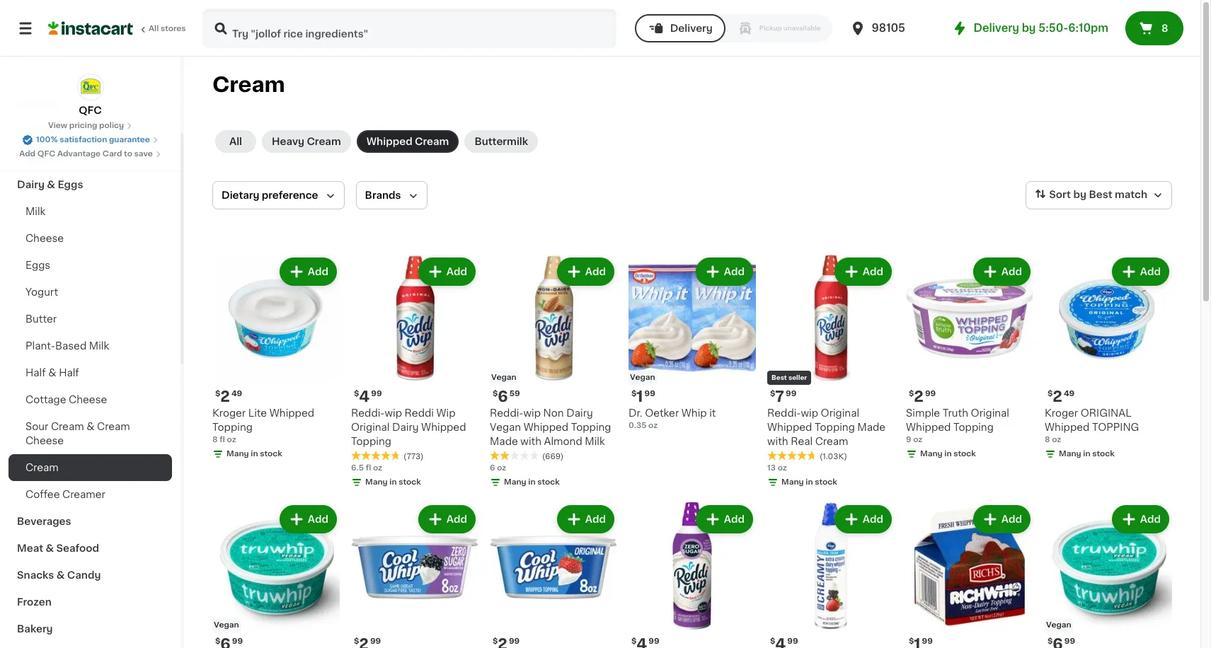 Task type: locate. For each thing, give the bounding box(es) containing it.
1 horizontal spatial 49
[[1064, 390, 1075, 398]]

add button
[[281, 259, 336, 285], [420, 259, 474, 285], [559, 259, 613, 285], [697, 259, 752, 285], [836, 259, 891, 285], [975, 259, 1030, 285], [1114, 259, 1168, 285], [281, 507, 336, 532], [420, 507, 474, 532], [559, 507, 613, 532], [697, 507, 752, 532], [836, 507, 891, 532], [975, 507, 1030, 532], [1114, 507, 1168, 532]]

pricing
[[69, 122, 97, 130]]

99 inside $ 4 99
[[371, 390, 382, 398]]

view pricing policy link
[[48, 120, 132, 132]]

whipped
[[367, 137, 413, 147], [270, 409, 314, 418], [421, 423, 466, 433], [524, 423, 569, 433], [768, 423, 812, 433], [906, 423, 951, 433], [1045, 423, 1090, 433]]

simple
[[906, 409, 940, 418]]

0 horizontal spatial 49
[[231, 390, 242, 398]]

bakery
[[17, 625, 53, 634]]

$ inside $ 7 99
[[770, 390, 776, 398]]

fl inside kroger lite whipped topping 8 fl oz
[[220, 436, 225, 444]]

wip
[[385, 409, 402, 418], [524, 409, 541, 418], [801, 409, 819, 418]]

oz
[[649, 422, 658, 430], [227, 436, 236, 444], [914, 436, 923, 444], [1052, 436, 1062, 444], [373, 464, 382, 472], [497, 464, 506, 472], [778, 464, 787, 472]]

49 for lite
[[231, 390, 242, 398]]

2 horizontal spatial reddi-
[[768, 409, 801, 418]]

1 horizontal spatial qfc
[[79, 106, 102, 115]]

with inside reddi-wip non dairy vegan whipped topping made with almond milk
[[521, 437, 542, 447]]

0 vertical spatial milk
[[25, 207, 46, 217]]

original inside reddi-wip original whipped topping made with real cream
[[821, 409, 860, 418]]

0 horizontal spatial qfc
[[37, 150, 55, 158]]

2 horizontal spatial 2
[[1053, 389, 1063, 404]]

qfc down 100%
[[37, 150, 55, 158]]

cheese down "half & half" link
[[69, 395, 107, 405]]

kroger inside kroger lite whipped topping 8 fl oz
[[212, 409, 246, 418]]

original down $ 4 99
[[351, 423, 390, 433]]

milk right almond
[[585, 437, 605, 447]]

snacks & candy link
[[8, 562, 172, 589]]

delivery by 5:50-6:10pm link
[[951, 20, 1109, 37]]

1 horizontal spatial dairy
[[392, 423, 419, 433]]

by right sort
[[1074, 190, 1087, 200]]

reddi- inside reddi-wip non dairy vegan whipped topping made with almond milk
[[490, 409, 524, 418]]

in down simple truth original whipped topping 9 oz
[[945, 450, 952, 458]]

produce
[[17, 153, 60, 163]]

best for best seller
[[772, 375, 787, 381]]

oz inside kroger original whipped topping 8 oz
[[1052, 436, 1062, 444]]

2 with from the left
[[768, 437, 789, 447]]

many down 6 oz
[[504, 479, 527, 486]]

0 horizontal spatial wip
[[385, 409, 402, 418]]

0 horizontal spatial $ 2 49
[[215, 389, 242, 404]]

& down produce
[[47, 180, 55, 190]]

whipped up real
[[768, 423, 812, 433]]

wip up real
[[801, 409, 819, 418]]

many down kroger lite whipped topping 8 fl oz
[[227, 450, 249, 458]]

0 horizontal spatial fl
[[220, 436, 225, 444]]

$ inside $ 2 99
[[909, 390, 914, 398]]

2 $ 2 49 from the left
[[1048, 389, 1075, 404]]

whip
[[682, 409, 707, 418]]

plant-based milk link
[[8, 333, 172, 360]]

in down reddi-wip reddi wip original dairy whipped topping
[[390, 479, 397, 486]]

kroger for kroger lite whipped topping
[[212, 409, 246, 418]]

2 up simple
[[914, 389, 924, 404]]

half down plant-based milk
[[59, 368, 79, 378]]

0 vertical spatial made
[[858, 423, 886, 433]]

2 horizontal spatial original
[[971, 409, 1010, 418]]

1 horizontal spatial milk
[[89, 341, 109, 351]]

1 vertical spatial all
[[229, 137, 242, 147]]

1 $ 2 49 from the left
[[215, 389, 242, 404]]

0 horizontal spatial best
[[772, 375, 787, 381]]

vegan
[[491, 374, 517, 382], [630, 374, 655, 382], [490, 423, 521, 433], [214, 622, 239, 629], [1047, 622, 1072, 629]]

topping inside simple truth original whipped topping 9 oz
[[954, 423, 994, 433]]

0 horizontal spatial delivery
[[670, 23, 713, 33]]

$ 2 49 up kroger original whipped topping 8 oz
[[1048, 389, 1075, 404]]

topping down truth
[[954, 423, 994, 433]]

0 vertical spatial cheese
[[25, 234, 64, 244]]

topping down lite
[[212, 423, 253, 433]]

reddi-wip non dairy vegan whipped topping made with almond milk
[[490, 409, 611, 447]]

1 horizontal spatial best
[[1089, 190, 1113, 200]]

half down plant-
[[25, 368, 46, 378]]

0 vertical spatial all
[[149, 25, 159, 33]]

1 with from the left
[[521, 437, 542, 447]]

wip for 4
[[385, 409, 402, 418]]

0 horizontal spatial original
[[351, 423, 390, 433]]

candy
[[67, 571, 101, 581]]

1 vertical spatial fl
[[366, 464, 371, 472]]

cottage cheese link
[[8, 387, 172, 414]]

made inside reddi-wip non dairy vegan whipped topping made with almond milk
[[490, 437, 518, 447]]

add qfc advantage card to save
[[19, 150, 153, 158]]

Best match Sort by field
[[1026, 181, 1173, 210]]

brands button
[[356, 181, 427, 210]]

1 vertical spatial best
[[772, 375, 787, 381]]

many in stock
[[227, 450, 282, 458], [920, 450, 976, 458], [1059, 450, 1115, 458], [365, 479, 421, 486], [504, 479, 560, 486], [782, 479, 838, 486]]

1 vertical spatial dairy
[[567, 409, 593, 418]]

original
[[1081, 409, 1132, 418]]

kroger left lite
[[212, 409, 246, 418]]

99 inside $ 1 99
[[645, 390, 656, 398]]

with left real
[[768, 437, 789, 447]]

stock down (669)
[[538, 479, 560, 486]]

thanksgiving link
[[8, 118, 172, 144]]

2 up kroger original whipped topping 8 oz
[[1053, 389, 1063, 404]]

1 horizontal spatial all
[[229, 137, 242, 147]]

reddi-
[[351, 409, 385, 418], [490, 409, 524, 418], [768, 409, 801, 418]]

dairy right non in the left bottom of the page
[[567, 409, 593, 418]]

1 horizontal spatial reddi-
[[490, 409, 524, 418]]

by left '5:50-'
[[1022, 23, 1036, 33]]

best inside field
[[1089, 190, 1113, 200]]

$ 6 59
[[493, 389, 520, 404]]

2 for kroger original whipped topping
[[1053, 389, 1063, 404]]

whipped down simple
[[906, 423, 951, 433]]

1 horizontal spatial kroger
[[1045, 409, 1079, 418]]

wip inside reddi-wip reddi wip original dairy whipped topping
[[385, 409, 402, 418]]

0 vertical spatial by
[[1022, 23, 1036, 33]]

topping up (1.03k)
[[815, 423, 855, 433]]

thanksgiving
[[17, 126, 85, 136]]

★★★★★
[[351, 451, 401, 461], [351, 451, 401, 461], [490, 451, 540, 461], [768, 451, 817, 461], [768, 451, 817, 461]]

snacks & candy
[[17, 571, 101, 581]]

dairy & eggs link
[[8, 171, 172, 198]]

product group containing 7
[[768, 255, 895, 491]]

all left stores
[[149, 25, 159, 33]]

1 49 from the left
[[231, 390, 242, 398]]

stock down 'topping'
[[1093, 450, 1115, 458]]

delivery inside button
[[670, 23, 713, 33]]

2 2 from the left
[[914, 389, 924, 404]]

0 horizontal spatial 8
[[212, 436, 218, 444]]

qfc up view pricing policy link at the top left of page
[[79, 106, 102, 115]]

1 horizontal spatial fl
[[366, 464, 371, 472]]

whipped down original
[[1045, 423, 1090, 433]]

cream up (1.03k)
[[815, 437, 849, 447]]

0 horizontal spatial eggs
[[25, 261, 50, 270]]

& down cottage cheese link
[[87, 422, 94, 432]]

1 horizontal spatial half
[[59, 368, 79, 378]]

wip left reddi
[[385, 409, 402, 418]]

2 49 from the left
[[1064, 390, 1075, 398]]

whipped right lite
[[270, 409, 314, 418]]

topping inside reddi-wip reddi wip original dairy whipped topping
[[351, 437, 391, 447]]

(669)
[[542, 453, 564, 461]]

many down simple truth original whipped topping 9 oz
[[920, 450, 943, 458]]

dairy down produce
[[17, 180, 45, 190]]

cream up the all link
[[212, 74, 285, 95]]

1 kroger from the left
[[212, 409, 246, 418]]

wip
[[437, 409, 456, 418]]

reddi- inside reddi-wip reddi wip original dairy whipped topping
[[351, 409, 385, 418]]

cream up brands dropdown button
[[415, 137, 449, 147]]

cheese
[[25, 234, 64, 244], [69, 395, 107, 405], [25, 436, 64, 446]]

1 horizontal spatial 2
[[914, 389, 924, 404]]

$ 4 99
[[354, 389, 382, 404]]

1 horizontal spatial wip
[[524, 409, 541, 418]]

cheese inside cheese link
[[25, 234, 64, 244]]

whipped down wip
[[421, 423, 466, 433]]

delivery button
[[635, 14, 726, 42]]

dietary preference
[[222, 190, 318, 200]]

3 2 from the left
[[1053, 389, 1063, 404]]

0 horizontal spatial half
[[25, 368, 46, 378]]

1 vertical spatial qfc
[[37, 150, 55, 158]]

creamer
[[62, 490, 105, 500]]

best match
[[1089, 190, 1148, 200]]

2 horizontal spatial wip
[[801, 409, 819, 418]]

recipes link
[[8, 91, 172, 118]]

1 2 from the left
[[220, 389, 230, 404]]

49 up kroger original whipped topping 8 oz
[[1064, 390, 1075, 398]]

1
[[637, 389, 643, 404]]

reddi- for 4
[[351, 409, 385, 418]]

2 vertical spatial milk
[[585, 437, 605, 447]]

reddi-wip reddi wip original dairy whipped topping
[[351, 409, 466, 447]]

delivery by 5:50-6:10pm
[[974, 23, 1109, 33]]

original inside simple truth original whipped topping 9 oz
[[971, 409, 1010, 418]]

product group containing 4
[[351, 255, 479, 491]]

made inside reddi-wip original whipped topping made with real cream
[[858, 423, 886, 433]]

reddi- for 7
[[768, 409, 801, 418]]

3 reddi- from the left
[[768, 409, 801, 418]]

view pricing policy
[[48, 122, 124, 130]]

butter link
[[8, 306, 172, 333]]

2 reddi- from the left
[[490, 409, 524, 418]]

kroger inside kroger original whipped topping 8 oz
[[1045, 409, 1079, 418]]

vegan inside reddi-wip non dairy vegan whipped topping made with almond milk
[[490, 423, 521, 433]]

instacart logo image
[[48, 20, 133, 37]]

0 vertical spatial best
[[1089, 190, 1113, 200]]

0 horizontal spatial reddi-
[[351, 409, 385, 418]]

2 wip from the left
[[524, 409, 541, 418]]

1 reddi- from the left
[[351, 409, 385, 418]]

0 vertical spatial eggs
[[58, 180, 83, 190]]

by for sort
[[1074, 190, 1087, 200]]

cheese down sour
[[25, 436, 64, 446]]

whipped inside kroger original whipped topping 8 oz
[[1045, 423, 1090, 433]]

product group
[[212, 255, 340, 463], [351, 255, 479, 491], [490, 255, 617, 491], [629, 255, 756, 432], [768, 255, 895, 491], [906, 255, 1034, 463], [1045, 255, 1173, 463], [212, 503, 340, 649], [351, 503, 479, 649], [490, 503, 617, 649], [629, 503, 756, 649], [768, 503, 895, 649], [906, 503, 1034, 649], [1045, 503, 1173, 649]]

by inside field
[[1074, 190, 1087, 200]]

0 vertical spatial fl
[[220, 436, 225, 444]]

add
[[19, 150, 35, 158], [308, 267, 329, 277], [447, 267, 467, 277], [585, 267, 606, 277], [724, 267, 745, 277], [863, 267, 884, 277], [1002, 267, 1022, 277], [1141, 267, 1161, 277], [308, 515, 329, 525], [447, 515, 467, 525], [585, 515, 606, 525], [724, 515, 745, 525], [863, 515, 884, 525], [1002, 515, 1022, 525], [1141, 515, 1161, 525]]

2 horizontal spatial milk
[[585, 437, 605, 447]]

& left candy
[[56, 571, 65, 581]]

almond
[[544, 437, 583, 447]]

2 for kroger lite whipped topping
[[220, 389, 230, 404]]

kroger lite whipped topping 8 fl oz
[[212, 409, 314, 444]]

reddi- down $ 4 99
[[351, 409, 385, 418]]

eggs down advantage
[[58, 180, 83, 190]]

1 horizontal spatial 6
[[498, 389, 508, 404]]

cheese link
[[8, 225, 172, 252]]

buttermilk
[[475, 137, 528, 147]]

1 vertical spatial eggs
[[25, 261, 50, 270]]

many in stock down (669)
[[504, 479, 560, 486]]

reddi- for 6
[[490, 409, 524, 418]]

cream inside reddi-wip original whipped topping made with real cream
[[815, 437, 849, 447]]

best left seller
[[772, 375, 787, 381]]

reddi- inside reddi-wip original whipped topping made with real cream
[[768, 409, 801, 418]]

cheese inside sour cream & cream cheese
[[25, 436, 64, 446]]

topping up 6.5 fl oz
[[351, 437, 391, 447]]

save
[[134, 150, 153, 158]]

49 for original
[[1064, 390, 1075, 398]]

99
[[371, 390, 382, 398], [645, 390, 656, 398], [786, 390, 797, 398], [925, 390, 936, 398], [232, 638, 243, 646], [370, 638, 381, 646], [509, 638, 520, 646], [649, 638, 660, 646], [788, 638, 798, 646], [922, 638, 933, 646], [1065, 638, 1076, 646]]

2 vertical spatial dairy
[[392, 423, 419, 433]]

None search field
[[203, 8, 616, 48]]

$
[[215, 390, 220, 398], [354, 390, 359, 398], [493, 390, 498, 398], [632, 390, 637, 398], [770, 390, 776, 398], [909, 390, 914, 398], [1048, 390, 1053, 398], [215, 638, 220, 646], [354, 638, 359, 646], [493, 638, 498, 646], [632, 638, 637, 646], [770, 638, 776, 646], [909, 638, 914, 646], [1048, 638, 1053, 646]]

best left match
[[1089, 190, 1113, 200]]

stock down (773)
[[399, 479, 421, 486]]

1 vertical spatial 6
[[490, 464, 495, 472]]

cream right 'heavy' in the top of the page
[[307, 137, 341, 147]]

all for all stores
[[149, 25, 159, 33]]

original up (1.03k)
[[821, 409, 860, 418]]

reddi- down $ 6 59
[[490, 409, 524, 418]]

0 horizontal spatial with
[[521, 437, 542, 447]]

dairy down reddi
[[392, 423, 419, 433]]

8 inside kroger lite whipped topping 8 fl oz
[[212, 436, 218, 444]]

& up cottage
[[48, 368, 56, 378]]

$ 7 99
[[770, 389, 797, 404]]

wip inside reddi-wip non dairy vegan whipped topping made with almond milk
[[524, 409, 541, 418]]

0 horizontal spatial all
[[149, 25, 159, 33]]

1 wip from the left
[[385, 409, 402, 418]]

stock down (1.03k)
[[815, 479, 838, 486]]

all left 'heavy' in the top of the page
[[229, 137, 242, 147]]

0 horizontal spatial by
[[1022, 23, 1036, 33]]

delivery for delivery
[[670, 23, 713, 33]]

match
[[1115, 190, 1148, 200]]

& right meat
[[46, 544, 54, 554]]

buttermilk link
[[465, 130, 538, 153]]

reddi- down $ 7 99
[[768, 409, 801, 418]]

topping up almond
[[571, 423, 611, 433]]

1 vertical spatial cheese
[[69, 395, 107, 405]]

0 horizontal spatial made
[[490, 437, 518, 447]]

100% satisfaction guarantee button
[[22, 132, 159, 146]]

2 kroger from the left
[[1045, 409, 1079, 418]]

1 horizontal spatial made
[[858, 423, 886, 433]]

all
[[149, 25, 159, 33], [229, 137, 242, 147]]

kroger left original
[[1045, 409, 1079, 418]]

in
[[251, 450, 258, 458], [945, 450, 952, 458], [1084, 450, 1091, 458], [390, 479, 397, 486], [528, 479, 536, 486], [806, 479, 813, 486]]

many
[[227, 450, 249, 458], [920, 450, 943, 458], [1059, 450, 1082, 458], [365, 479, 388, 486], [504, 479, 527, 486], [782, 479, 804, 486]]

dairy
[[17, 180, 45, 190], [567, 409, 593, 418], [392, 423, 419, 433]]

$ 2 49 up kroger lite whipped topping 8 fl oz
[[215, 389, 242, 404]]

lists link
[[8, 40, 172, 68]]

1 half from the left
[[25, 368, 46, 378]]

eggs up the yogurt
[[25, 261, 50, 270]]

0 horizontal spatial kroger
[[212, 409, 246, 418]]

0 vertical spatial dairy
[[17, 180, 45, 190]]

1 horizontal spatial with
[[768, 437, 789, 447]]

1 horizontal spatial 8
[[1045, 436, 1050, 444]]

1 vertical spatial by
[[1074, 190, 1087, 200]]

100% satisfaction guarantee
[[36, 136, 150, 144]]

satisfaction
[[60, 136, 107, 144]]

59
[[510, 390, 520, 398]]

whipped up brands dropdown button
[[367, 137, 413, 147]]

original right truth
[[971, 409, 1010, 418]]

★★★★★ for 7
[[768, 451, 817, 461]]

1 vertical spatial made
[[490, 437, 518, 447]]

guarantee
[[109, 136, 150, 144]]

plant-based milk
[[25, 341, 109, 351]]

wip inside reddi-wip original whipped topping made with real cream
[[801, 409, 819, 418]]

with left almond
[[521, 437, 542, 447]]

2 half from the left
[[59, 368, 79, 378]]

1 horizontal spatial delivery
[[974, 23, 1020, 33]]

6
[[498, 389, 508, 404], [490, 464, 495, 472]]

★★★★★ for 4
[[351, 451, 401, 461]]

many down kroger original whipped topping 8 oz
[[1059, 450, 1082, 458]]

oz inside simple truth original whipped topping 9 oz
[[914, 436, 923, 444]]

fl
[[220, 436, 225, 444], [366, 464, 371, 472]]

kroger
[[212, 409, 246, 418], [1045, 409, 1079, 418]]

49 up kroger lite whipped topping 8 fl oz
[[231, 390, 242, 398]]

eggs
[[58, 180, 83, 190], [25, 261, 50, 270]]

1 horizontal spatial by
[[1074, 190, 1087, 200]]

&
[[47, 180, 55, 190], [48, 368, 56, 378], [87, 422, 94, 432], [46, 544, 54, 554], [56, 571, 65, 581]]

cream link
[[8, 455, 172, 481]]

1 horizontal spatial $ 2 49
[[1048, 389, 1075, 404]]

13
[[768, 464, 776, 472]]

snacks
[[17, 571, 54, 581]]

many down the 13 oz
[[782, 479, 804, 486]]

fl inside product group
[[366, 464, 371, 472]]

8 inside kroger original whipped topping 8 oz
[[1045, 436, 1050, 444]]

cheese up eggs 'link'
[[25, 234, 64, 244]]

milk down dairy & eggs on the top of page
[[25, 207, 46, 217]]

$ inside $ 1 99
[[632, 390, 637, 398]]

wip left non in the left bottom of the page
[[524, 409, 541, 418]]

0.35
[[629, 422, 647, 430]]

$ 2 99
[[909, 389, 936, 404]]

truth
[[943, 409, 969, 418]]

whipped down non in the left bottom of the page
[[524, 423, 569, 433]]

$ 2 49
[[215, 389, 242, 404], [1048, 389, 1075, 404]]

3 wip from the left
[[801, 409, 819, 418]]

1 horizontal spatial original
[[821, 409, 860, 418]]

sour cream & cream cheese
[[25, 422, 130, 446]]

$ inside $ 6 59
[[493, 390, 498, 398]]

coffee creamer
[[25, 490, 105, 500]]

0 horizontal spatial dairy
[[17, 180, 45, 190]]

2 up kroger lite whipped topping 8 fl oz
[[220, 389, 230, 404]]

$ inside $ 4 99
[[354, 390, 359, 398]]

0 horizontal spatial 2
[[220, 389, 230, 404]]

sort by
[[1050, 190, 1087, 200]]

milk right based
[[89, 341, 109, 351]]

half & half
[[25, 368, 79, 378]]

2 horizontal spatial dairy
[[567, 409, 593, 418]]

2 vertical spatial cheese
[[25, 436, 64, 446]]

qfc
[[79, 106, 102, 115], [37, 150, 55, 158]]

2 horizontal spatial 8
[[1162, 23, 1169, 33]]

meat
[[17, 544, 43, 554]]



Task type: vqa. For each thing, say whether or not it's contained in the screenshot.
Meat & Seafood link
yes



Task type: describe. For each thing, give the bounding box(es) containing it.
$ 1 99
[[632, 389, 656, 404]]

many in stock down kroger lite whipped topping 8 fl oz
[[227, 450, 282, 458]]

8 inside button
[[1162, 23, 1169, 33]]

real
[[791, 437, 813, 447]]

whipped inside reddi-wip non dairy vegan whipped topping made with almond milk
[[524, 423, 569, 433]]

with inside reddi-wip original whipped topping made with real cream
[[768, 437, 789, 447]]

oetker
[[645, 409, 679, 418]]

lite
[[248, 409, 267, 418]]

0 horizontal spatial 6
[[490, 464, 495, 472]]

in down reddi-wip non dairy vegan whipped topping made with almond milk
[[528, 479, 536, 486]]

1 horizontal spatial eggs
[[58, 180, 83, 190]]

(773)
[[404, 453, 424, 461]]

100%
[[36, 136, 58, 144]]

cream up the "coffee"
[[25, 463, 59, 473]]

many down 6.5 fl oz
[[365, 479, 388, 486]]

stores
[[161, 25, 186, 33]]

99 inside $ 7 99
[[786, 390, 797, 398]]

dr.
[[629, 409, 643, 418]]

best seller
[[772, 375, 807, 381]]

(1.03k)
[[820, 453, 847, 461]]

original inside reddi-wip reddi wip original dairy whipped topping
[[351, 423, 390, 433]]

milk inside reddi-wip non dairy vegan whipped topping made with almond milk
[[585, 437, 605, 447]]

8 button
[[1126, 11, 1184, 45]]

original for wip
[[821, 409, 860, 418]]

many in stock down 6.5 fl oz
[[365, 479, 421, 486]]

cream down cottage cheese
[[51, 422, 84, 432]]

meat & seafood link
[[8, 535, 172, 562]]

qfc logo image
[[77, 74, 104, 101]]

topping inside reddi-wip non dairy vegan whipped topping made with almond milk
[[571, 423, 611, 433]]

yogurt
[[25, 287, 58, 297]]

all link
[[215, 130, 256, 153]]

non
[[544, 409, 564, 418]]

yogurt link
[[8, 279, 172, 306]]

to
[[124, 150, 132, 158]]

advantage
[[57, 150, 101, 158]]

sour
[[25, 422, 48, 432]]

oz inside dr. oetker whip it 0.35 oz
[[649, 422, 658, 430]]

whipped cream link
[[357, 130, 459, 153]]

seller
[[789, 375, 807, 381]]

stock down simple truth original whipped topping 9 oz
[[954, 450, 976, 458]]

coffee
[[25, 490, 60, 500]]

plant-
[[25, 341, 55, 351]]

dairy inside reddi-wip non dairy vegan whipped topping made with almond milk
[[567, 409, 593, 418]]

6.5 fl oz
[[351, 464, 382, 472]]

whipped inside kroger lite whipped topping 8 fl oz
[[270, 409, 314, 418]]

sour cream & cream cheese link
[[8, 414, 172, 455]]

topping inside kroger lite whipped topping 8 fl oz
[[212, 423, 253, 433]]

0 vertical spatial 6
[[498, 389, 508, 404]]

Search field
[[204, 10, 615, 47]]

whipped inside simple truth original whipped topping 9 oz
[[906, 423, 951, 433]]

half & half link
[[8, 360, 172, 387]]

seafood
[[56, 544, 99, 554]]

original for truth
[[971, 409, 1010, 418]]

whipped inside reddi-wip reddi wip original dairy whipped topping
[[421, 423, 466, 433]]

$ 2 49 for kroger lite whipped topping
[[215, 389, 242, 404]]

beverages link
[[8, 508, 172, 535]]

in down kroger original whipped topping 8 oz
[[1084, 450, 1091, 458]]

product group containing 1
[[629, 255, 756, 432]]

view
[[48, 122, 67, 130]]

milk link
[[8, 198, 172, 225]]

9
[[906, 436, 912, 444]]

stock down kroger lite whipped topping 8 fl oz
[[260, 450, 282, 458]]

6 oz
[[490, 464, 506, 472]]

butter
[[25, 314, 57, 324]]

all stores link
[[48, 8, 187, 48]]

in down real
[[806, 479, 813, 486]]

many in stock down simple truth original whipped topping 9 oz
[[920, 450, 976, 458]]

0 vertical spatial qfc
[[79, 106, 102, 115]]

coffee creamer link
[[8, 481, 172, 508]]

1 vertical spatial milk
[[89, 341, 109, 351]]

eggs inside 'link'
[[25, 261, 50, 270]]

4
[[359, 389, 370, 404]]

dietary
[[222, 190, 259, 200]]

& for eggs
[[47, 180, 55, 190]]

0 horizontal spatial milk
[[25, 207, 46, 217]]

in down kroger lite whipped topping 8 fl oz
[[251, 450, 258, 458]]

reddi-wip original whipped topping made with real cream
[[768, 409, 886, 447]]

topping
[[1093, 423, 1140, 433]]

& for half
[[48, 368, 56, 378]]

simple truth original whipped topping 9 oz
[[906, 409, 1010, 444]]

cream down cottage cheese link
[[97, 422, 130, 432]]

service type group
[[635, 14, 832, 42]]

heavy cream
[[272, 137, 341, 147]]

cottage
[[25, 395, 66, 405]]

oz inside kroger lite whipped topping 8 fl oz
[[227, 436, 236, 444]]

frozen
[[17, 598, 52, 608]]

& for candy
[[56, 571, 65, 581]]

many in stock down (1.03k)
[[782, 479, 838, 486]]

8 for kroger original whipped topping
[[1045, 436, 1050, 444]]

98105
[[872, 23, 906, 33]]

all stores
[[149, 25, 186, 33]]

6:10pm
[[1069, 23, 1109, 33]]

best for best match
[[1089, 190, 1113, 200]]

bakery link
[[8, 616, 172, 643]]

recipes
[[17, 99, 59, 109]]

wip for 6
[[524, 409, 541, 418]]

wip for 7
[[801, 409, 819, 418]]

produce link
[[8, 144, 172, 171]]

brands
[[365, 190, 401, 200]]

cheese inside cottage cheese link
[[69, 395, 107, 405]]

dietary preference button
[[212, 181, 345, 210]]

all for all
[[229, 137, 242, 147]]

eggs link
[[8, 252, 172, 279]]

& for seafood
[[46, 544, 54, 554]]

preference
[[262, 190, 318, 200]]

98105 button
[[849, 8, 934, 48]]

delivery for delivery by 5:50-6:10pm
[[974, 23, 1020, 33]]

by for delivery
[[1022, 23, 1036, 33]]

★★★★★ for 6
[[490, 451, 540, 461]]

many in stock down kroger original whipped topping 8 oz
[[1059, 450, 1115, 458]]

product group containing 6
[[490, 255, 617, 491]]

reddi
[[405, 409, 434, 418]]

dairy inside reddi-wip reddi wip original dairy whipped topping
[[392, 423, 419, 433]]

5:50-
[[1039, 23, 1069, 33]]

dairy & eggs
[[17, 180, 83, 190]]

& inside sour cream & cream cheese
[[87, 422, 94, 432]]

topping inside reddi-wip original whipped topping made with real cream
[[815, 423, 855, 433]]

dr. oetker whip it 0.35 oz
[[629, 409, 716, 430]]

$ 2 49 for kroger original whipped topping
[[1048, 389, 1075, 404]]

heavy
[[272, 137, 304, 147]]

whipped inside reddi-wip original whipped topping made with real cream
[[768, 423, 812, 433]]

8 for kroger lite whipped topping
[[212, 436, 218, 444]]

whipped cream
[[367, 137, 449, 147]]

kroger for kroger original whipped topping
[[1045, 409, 1079, 418]]

99 inside $ 2 99
[[925, 390, 936, 398]]

2 for simple truth original whipped topping
[[914, 389, 924, 404]]



